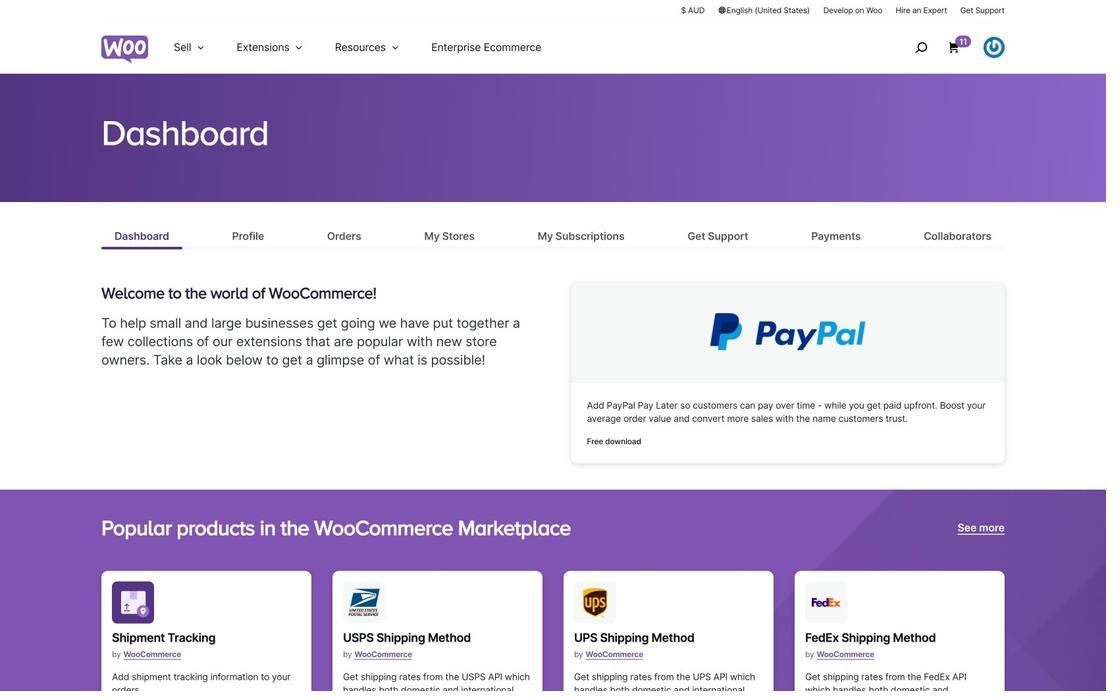 Task type: vqa. For each thing, say whether or not it's contained in the screenshot.
SEARCH image at the right
yes



Task type: locate. For each thing, give the bounding box(es) containing it.
service navigation menu element
[[887, 26, 1005, 69]]

open account menu image
[[984, 37, 1005, 58]]

search image
[[911, 37, 932, 58]]



